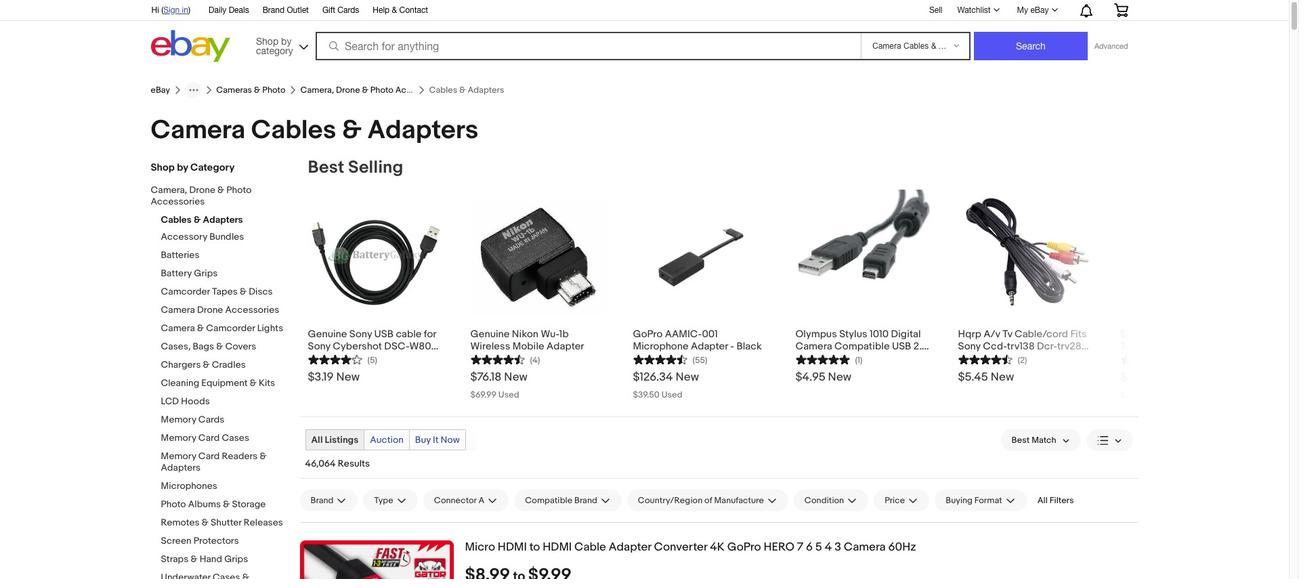 Task type: vqa. For each thing, say whether or not it's contained in the screenshot.
'Side' in See all in ATV, Side-by-Side & UTV Parts & Accessories Air Intake & Fuel Delivery Audio, Communication & Navigation Body & Frame Brakes & Brake Parts Electric ATV, SxS & UTV Parts Electrical & Ignition Components Engine Cooling Engines & Engine Parts Exhaust & Emission Systems Footrests, Pedals & Pegs
no



Task type: describe. For each thing, give the bounding box(es) containing it.
daily deals
[[209, 5, 249, 15]]

shop for shop by category
[[151, 161, 175, 174]]

watchlist
[[958, 5, 991, 15]]

cases,
[[161, 341, 191, 352]]

adapter inside 'gopro aamic-001 microphone adapter - black'
[[691, 340, 729, 353]]

$5.45 new
[[959, 371, 1015, 384]]

help
[[373, 5, 390, 15]]

filters
[[1050, 495, 1075, 506]]

microphones link
[[161, 481, 290, 493]]

terminal
[[1121, 340, 1160, 353]]

1 horizontal spatial dcr-
[[1038, 340, 1058, 353]]

buy it now link
[[410, 430, 466, 450]]

& right cameras on the top left of the page
[[254, 85, 261, 96]]

help & contact
[[373, 5, 428, 15]]

(5)
[[368, 355, 377, 366]]

type
[[374, 495, 394, 506]]

ebay inside account navigation
[[1031, 5, 1050, 15]]

cable inside 'sony vmc-md1 multi-use terminal cable - vmcmd1'
[[1162, 340, 1190, 353]]

(4)
[[530, 355, 540, 366]]

genuine for $3.19 new
[[308, 328, 347, 341]]

accessories for camera, drone & photo accessories
[[396, 85, 446, 96]]

camera cables & adapters main content
[[140, 77, 1273, 579]]

7
[[798, 541, 804, 554]]

your shopping cart image
[[1114, 3, 1129, 17]]

gift cards link
[[323, 3, 359, 18]]

genuine for $76.18 new
[[471, 328, 510, 341]]

genuine nikon wu-1b wireless mobile adapter
[[471, 328, 585, 353]]

& down category
[[218, 184, 224, 196]]

country/region
[[638, 495, 703, 506]]

albums
[[188, 499, 221, 510]]

1 vertical spatial camcorder
[[206, 323, 255, 334]]

hdr-
[[1014, 352, 1034, 365]]

& left kits
[[250, 378, 257, 389]]

brand outlet link
[[263, 3, 309, 18]]

& up bags
[[197, 323, 204, 334]]

help & contact link
[[373, 3, 428, 18]]

$4.95
[[796, 371, 826, 384]]

0 vertical spatial camera, drone & photo accessories link
[[301, 85, 446, 96]]

& down albums
[[202, 517, 209, 529]]

$126.34
[[633, 371, 673, 384]]

straps & hand grips link
[[161, 554, 290, 567]]

shop by category
[[151, 161, 235, 174]]

& down bags
[[203, 359, 210, 371]]

2 vertical spatial accessories
[[225, 304, 280, 316]]

trv138
[[1008, 340, 1035, 353]]

connector a
[[434, 495, 485, 506]]

& left hand
[[191, 554, 198, 565]]

digital
[[308, 352, 338, 365]]

$36.99
[[1121, 390, 1148, 401]]

screen protectors link
[[161, 535, 290, 548]]

mobile
[[513, 340, 545, 353]]

micro hdmi to hdmi cable adapter converter 4k gopro hero 7 6 5 4 3 camera 60hz link
[[465, 541, 1139, 555]]

60hz
[[889, 541, 917, 554]]

4k
[[710, 541, 725, 554]]

& left discs
[[240, 286, 247, 298]]

1 vertical spatial grips
[[224, 554, 248, 565]]

buying format button
[[935, 490, 1027, 512]]

bundles
[[210, 231, 244, 243]]

cards inside account navigation
[[338, 5, 359, 15]]

buy
[[415, 434, 431, 446]]

memory card readers & adapters link
[[161, 451, 290, 475]]

best for best match
[[1012, 435, 1030, 446]]

ccd-
[[984, 340, 1008, 353]]

new for $4.95 new
[[829, 371, 852, 384]]

genuine nikon wu-1b wireless mobile adapter link
[[471, 325, 606, 353]]

hand
[[200, 554, 222, 565]]

genuine sony usb cable for sony cybershot dsc-w800 digital camera — great link
[[308, 325, 444, 365]]

country/region of manufacture
[[638, 495, 764, 506]]

none submit inside shop by category banner
[[975, 32, 1088, 60]]

by for category
[[177, 161, 188, 174]]

(55) link
[[633, 353, 708, 366]]

$39.50
[[633, 390, 660, 401]]

0 vertical spatial adapters
[[368, 115, 479, 146]]

sony left usb at the left bottom
[[350, 328, 372, 341]]

(5) link
[[308, 353, 377, 366]]

of
[[705, 495, 713, 506]]

0 horizontal spatial grips
[[194, 268, 218, 279]]

auction
[[370, 434, 404, 446]]

$76.18 new $69.99 used
[[471, 371, 528, 401]]

001
[[702, 328, 718, 341]]

camera inside genuine sony usb cable for sony cybershot dsc-w800 digital camera — great
[[340, 352, 377, 365]]

sony up $3.19 on the left bottom of page
[[308, 340, 331, 353]]

bags
[[193, 341, 214, 352]]

used for $126.34
[[662, 390, 683, 401]]

results
[[338, 458, 370, 470]]

all listings link
[[306, 430, 364, 450]]

4 out of 5 stars image
[[308, 353, 362, 366]]

0 horizontal spatial cable
[[575, 541, 607, 554]]

account navigation
[[144, 0, 1139, 21]]

converter
[[654, 541, 708, 554]]

a/v
[[984, 328, 1001, 341]]

2 card from the top
[[198, 451, 220, 462]]

camera, for camera, drone & photo accessories
[[301, 85, 334, 96]]

vmcmd1
[[1199, 340, 1241, 353]]

46,064 results
[[305, 458, 370, 470]]

$76.18
[[471, 371, 502, 384]]

drone for camera, drone & photo accessories
[[336, 85, 360, 96]]

manufacture
[[715, 495, 764, 506]]

& up camera cables & adapters
[[362, 85, 369, 96]]

w800
[[410, 340, 438, 353]]

brand button
[[300, 490, 358, 512]]

shop by category
[[256, 36, 293, 56]]

releases
[[244, 517, 283, 529]]

use
[[1219, 328, 1236, 341]]

black
[[737, 340, 762, 353]]

& right readers
[[260, 451, 267, 462]]

& up best selling
[[342, 115, 362, 146]]

cases, bags & covers link
[[161, 341, 290, 354]]

fx1
[[1034, 352, 1046, 365]]

sony vmc-md1 multi-use terminal cable - vmcmd1
[[1121, 328, 1241, 353]]

best for best selling
[[308, 157, 344, 178]]

cleaning
[[161, 378, 199, 389]]

shutter
[[211, 517, 242, 529]]

new for $3.19 new
[[336, 371, 360, 384]]

sony inside 'sony vmc-md1 multi-use terminal cable - vmcmd1'
[[1121, 328, 1144, 341]]

view: list view image
[[1098, 433, 1123, 448]]

by for category
[[281, 36, 292, 46]]

chargers & cradles link
[[161, 359, 290, 372]]

cameras & photo link
[[216, 85, 286, 96]]

deals
[[229, 5, 249, 15]]

adapter inside genuine nikon wu-1b wireless mobile adapter
[[547, 340, 585, 353]]

lcd hoods link
[[161, 396, 290, 409]]

sign in link
[[164, 5, 188, 15]]

gopro aamic-001 microphone adapter - black image
[[633, 190, 769, 325]]

fits
[[1071, 328, 1088, 341]]

watchlist link
[[951, 2, 1006, 18]]

camera, drone & photo accessories cables & adapters accessory bundles batteries battery grips camcorder tapes & discs camera drone accessories camera & camcorder lights cases, bags & covers chargers & cradles cleaning equipment & kits lcd hoods memory cards memory card cases memory card readers & adapters microphones photo albums & storage remotes & shutter releases screen protectors straps & hand grips
[[151, 184, 283, 565]]

all filters
[[1038, 495, 1075, 506]]

1 hdmi from the left
[[498, 541, 527, 554]]

all listings
[[311, 434, 359, 446]]

best match
[[1012, 435, 1057, 446]]

gopro aamic-001 microphone adapter - black
[[633, 328, 762, 353]]

new for $5.45 new
[[991, 371, 1015, 384]]



Task type: locate. For each thing, give the bounding box(es) containing it.
camera, up camera cables & adapters
[[301, 85, 334, 96]]

for
[[424, 328, 436, 341]]

my ebay
[[1018, 5, 1050, 15]]

0 horizontal spatial accessories
[[151, 196, 205, 207]]

0 horizontal spatial used
[[499, 390, 520, 401]]

wu-
[[541, 328, 560, 341]]

0 vertical spatial by
[[281, 36, 292, 46]]

0 horizontal spatial dcr-
[[959, 352, 979, 365]]

brand for brand outlet
[[263, 5, 285, 15]]

ebay inside camera cables & adapters main content
[[151, 85, 170, 96]]

(2)
[[1018, 355, 1028, 366]]

compatible brand
[[525, 495, 598, 506]]

4.7 out of 5 stars image
[[633, 353, 688, 366]]

—
[[379, 352, 386, 365]]

2 - from the left
[[1193, 340, 1196, 353]]

$4.95 new
[[796, 371, 852, 384]]

lights
[[257, 323, 283, 334]]

shop left category
[[151, 161, 175, 174]]

sony left ccd-
[[959, 340, 981, 353]]

genuine inside genuine sony usb cable for sony cybershot dsc-w800 digital camera — great
[[308, 328, 347, 341]]

- inside 'sony vmc-md1 multi-use terminal cable - vmcmd1'
[[1193, 340, 1196, 353]]

1 vertical spatial ebay
[[151, 85, 170, 96]]

olympus stylus 1010 digital camera compatible usb 2.0 cable cord – cb-usb5 & cb- image
[[796, 190, 932, 325]]

(55)
[[693, 355, 708, 366]]

used inside '$39.99 new $36.99 used'
[[1150, 390, 1171, 401]]

1 vertical spatial shop
[[151, 161, 175, 174]]

0 horizontal spatial by
[[177, 161, 188, 174]]

adapters up the microphones
[[161, 462, 201, 474]]

new inside '$39.99 new $36.99 used'
[[1159, 371, 1182, 384]]

0 horizontal spatial best
[[308, 157, 344, 178]]

$3.19 new
[[308, 371, 360, 384]]

daily deals link
[[209, 3, 249, 18]]

2 memory from the top
[[161, 432, 196, 444]]

$39.99
[[1121, 371, 1156, 384]]

ebay link
[[151, 85, 170, 96]]

gopro up 4.7 out of 5 stars image
[[633, 328, 663, 341]]

& right bags
[[216, 341, 223, 352]]

2 hdmi from the left
[[543, 541, 572, 554]]

camera, inside camera, drone & photo accessories cables & adapters accessory bundles batteries battery grips camcorder tapes & discs camera drone accessories camera & camcorder lights cases, bags & covers chargers & cradles cleaning equipment & kits lcd hoods memory cards memory card cases memory card readers & adapters microphones photo albums & storage remotes & shutter releases screen protectors straps & hand grips
[[151, 184, 187, 196]]

cards down lcd hoods link
[[198, 414, 225, 426]]

gopro aamic-001 microphone adapter - black link
[[633, 325, 769, 353]]

1 - from the left
[[731, 340, 735, 353]]

photo
[[262, 85, 286, 96], [371, 85, 394, 96], [227, 184, 252, 196], [161, 499, 186, 510]]

it
[[433, 434, 439, 446]]

2 vertical spatial drone
[[197, 304, 223, 316]]

2 horizontal spatial adapters
[[368, 115, 479, 146]]

shop by category button
[[250, 30, 311, 59]]

0 vertical spatial cable
[[1162, 340, 1190, 353]]

6 new from the left
[[1159, 371, 1182, 384]]

drone down shop by category
[[189, 184, 215, 196]]

by left category
[[177, 161, 188, 174]]

0 vertical spatial all
[[311, 434, 323, 446]]

used
[[499, 390, 520, 401], [662, 390, 683, 401], [1150, 390, 1171, 401]]

gift
[[323, 5, 335, 15]]

4 new from the left
[[829, 371, 852, 384]]

condition button
[[794, 490, 869, 512]]

auction link
[[365, 430, 409, 450]]

0 vertical spatial grips
[[194, 268, 218, 279]]

compatible brand button
[[515, 490, 622, 512]]

card down memory cards link
[[198, 432, 220, 444]]

genuine nikon wu-1b wireless mobile adapter image
[[471, 199, 606, 316]]

1 horizontal spatial cables
[[251, 115, 336, 146]]

2 horizontal spatial used
[[1150, 390, 1171, 401]]

shop down brand outlet link
[[256, 36, 279, 46]]

best inside dropdown button
[[1012, 435, 1030, 446]]

card down memory card cases link
[[198, 451, 220, 462]]

1 vertical spatial cable
[[575, 541, 607, 554]]

buy it now
[[415, 434, 460, 446]]

0 horizontal spatial camera, drone & photo accessories link
[[151, 184, 280, 209]]

brand
[[263, 5, 285, 15], [311, 495, 334, 506], [575, 495, 598, 506]]

0 vertical spatial drone
[[336, 85, 360, 96]]

brand left outlet
[[263, 5, 285, 15]]

0 vertical spatial camcorder
[[161, 286, 210, 298]]

cables down 'cameras & photo'
[[251, 115, 336, 146]]

$69.99
[[471, 390, 497, 401]]

adapters up selling
[[368, 115, 479, 146]]

sign
[[164, 5, 180, 15]]

camcorder down battery at the top left of page
[[161, 286, 210, 298]]

1 vertical spatial camera, drone & photo accessories link
[[151, 184, 280, 209]]

2 vertical spatial memory
[[161, 451, 196, 462]]

0 horizontal spatial brand
[[263, 5, 285, 15]]

1 horizontal spatial camera, drone & photo accessories link
[[301, 85, 446, 96]]

0 horizontal spatial cables
[[161, 214, 192, 226]]

3 used from the left
[[1150, 390, 1171, 401]]

accessory
[[161, 231, 207, 243]]

(2) link
[[959, 353, 1028, 366]]

2 vertical spatial adapters
[[161, 462, 201, 474]]

dsc-
[[385, 340, 410, 353]]

0 horizontal spatial shop
[[151, 161, 175, 174]]

1 horizontal spatial by
[[281, 36, 292, 46]]

all for all filters
[[1038, 495, 1048, 506]]

in
[[182, 5, 188, 15]]

2 horizontal spatial brand
[[575, 495, 598, 506]]

0 vertical spatial ebay
[[1031, 5, 1050, 15]]

& right help at the left top
[[392, 5, 397, 15]]

2 used from the left
[[662, 390, 683, 401]]

0 vertical spatial shop
[[256, 36, 279, 46]]

1 vertical spatial camera,
[[151, 184, 187, 196]]

1 horizontal spatial accessories
[[225, 304, 280, 316]]

1 vertical spatial card
[[198, 451, 220, 462]]

1 horizontal spatial grips
[[224, 554, 248, 565]]

adapters up bundles
[[203, 214, 243, 226]]

new down '(55)'
[[676, 371, 699, 384]]

- inside 'gopro aamic-001 microphone adapter - black'
[[731, 340, 735, 353]]

1 vertical spatial accessories
[[151, 196, 205, 207]]

gift cards
[[323, 5, 359, 15]]

brand inside dropdown button
[[575, 495, 598, 506]]

1 vertical spatial drone
[[189, 184, 215, 196]]

shop by category banner
[[144, 0, 1139, 66]]

all up "46,064"
[[311, 434, 323, 446]]

0 horizontal spatial cards
[[198, 414, 225, 426]]

used right $39.50
[[662, 390, 683, 401]]

1 vertical spatial gopro
[[728, 541, 762, 554]]

1 horizontal spatial adapters
[[203, 214, 243, 226]]

(4) link
[[471, 353, 540, 366]]

6
[[807, 541, 813, 554]]

camera, for camera, drone & photo accessories cables & adapters accessory bundles batteries battery grips camcorder tapes & discs camera drone accessories camera & camcorder lights cases, bags & covers chargers & cradles cleaning equipment & kits lcd hoods memory cards memory card cases memory card readers & adapters microphones photo albums & storage remotes & shutter releases screen protectors straps & hand grips
[[151, 184, 187, 196]]

batteries link
[[161, 249, 290, 262]]

cybershot
[[333, 340, 382, 353]]

brand right compatible
[[575, 495, 598, 506]]

used for $76.18
[[499, 390, 520, 401]]

camera,
[[301, 85, 334, 96], [151, 184, 187, 196]]

new down vx2100 at the bottom
[[991, 371, 1015, 384]]

0 vertical spatial card
[[198, 432, 220, 444]]

3 memory from the top
[[161, 451, 196, 462]]

drone down camcorder tapes & discs link
[[197, 304, 223, 316]]

1 vertical spatial adapters
[[203, 214, 243, 226]]

0 horizontal spatial -
[[731, 340, 735, 353]]

shop inside camera cables & adapters main content
[[151, 161, 175, 174]]

gopro inside 'gopro aamic-001 microphone adapter - black'
[[633, 328, 663, 341]]

new down (5) "link"
[[336, 371, 360, 384]]

0 horizontal spatial camera,
[[151, 184, 187, 196]]

0 vertical spatial accessories
[[396, 85, 446, 96]]

1 horizontal spatial used
[[662, 390, 683, 401]]

0 horizontal spatial ebay
[[151, 85, 170, 96]]

best left match
[[1012, 435, 1030, 446]]

2 new from the left
[[504, 371, 528, 384]]

a
[[479, 495, 485, 506]]

1 horizontal spatial brand
[[311, 495, 334, 506]]

Search for anything text field
[[318, 33, 859, 59]]

& up accessory
[[194, 214, 201, 226]]

hdmi right to
[[543, 541, 572, 554]]

& down microphones link
[[223, 499, 230, 510]]

best down camera cables & adapters
[[308, 157, 344, 178]]

gopro right 4k
[[728, 541, 762, 554]]

(1) link
[[796, 353, 863, 366]]

0 vertical spatial best
[[308, 157, 344, 178]]

accessories
[[396, 85, 446, 96], [151, 196, 205, 207], [225, 304, 280, 316]]

hdmi left to
[[498, 541, 527, 554]]

by inside shop by category
[[281, 36, 292, 46]]

used inside $76.18 new $69.99 used
[[499, 390, 520, 401]]

straps
[[161, 554, 189, 565]]

0 vertical spatial cards
[[338, 5, 359, 15]]

shop inside shop by category
[[256, 36, 279, 46]]

new down the (4) link
[[504, 371, 528, 384]]

used inside $126.34 new $39.50 used
[[662, 390, 683, 401]]

connector
[[434, 495, 477, 506]]

camcorder down camera drone accessories "link"
[[206, 323, 255, 334]]

3 new from the left
[[676, 371, 699, 384]]

screen
[[161, 535, 192, 547]]

brand down "46,064"
[[311, 495, 334, 506]]

- right md1
[[1193, 340, 1196, 353]]

genuine up digital
[[308, 328, 347, 341]]

0 horizontal spatial hdmi
[[498, 541, 527, 554]]

trv280
[[1058, 340, 1089, 353]]

brand inside dropdown button
[[311, 495, 334, 506]]

cameras & photo
[[216, 85, 286, 96]]

all for all listings
[[311, 434, 323, 446]]

shop for shop by category
[[256, 36, 279, 46]]

0 horizontal spatial genuine
[[308, 328, 347, 341]]

adapter right the mobile
[[547, 340, 585, 353]]

lcd
[[161, 396, 179, 407]]

all
[[311, 434, 323, 446], [1038, 495, 1048, 506]]

4.5 out of 5 stars image
[[959, 353, 1013, 366]]

price
[[885, 495, 906, 506]]

0 vertical spatial memory
[[161, 414, 196, 426]]

1 horizontal spatial camera,
[[301, 85, 334, 96]]

cards
[[338, 5, 359, 15], [198, 414, 225, 426]]

1 horizontal spatial cards
[[338, 5, 359, 15]]

genuine sony usb cable for sony cybershot dsc-w800 digital camera — great
[[308, 328, 438, 365]]

equipment
[[202, 378, 248, 389]]

sony left vmc-
[[1121, 328, 1144, 341]]

camcorder tapes & discs link
[[161, 286, 290, 299]]

0 vertical spatial camera,
[[301, 85, 334, 96]]

genuine
[[308, 328, 347, 341], [471, 328, 510, 341]]

by down brand outlet link
[[281, 36, 292, 46]]

used right $36.99 on the bottom
[[1150, 390, 1171, 401]]

1 used from the left
[[499, 390, 520, 401]]

micro hdmi to hdmi cable adapter converter 4k gopro hero 7 6 5 4 3 camera 60hz image
[[300, 541, 454, 579]]

cable
[[396, 328, 422, 341]]

1 horizontal spatial all
[[1038, 495, 1048, 506]]

remotes
[[161, 517, 200, 529]]

- left black
[[731, 340, 735, 353]]

1 horizontal spatial -
[[1193, 340, 1196, 353]]

1 vertical spatial cables
[[161, 214, 192, 226]]

1 vertical spatial by
[[177, 161, 188, 174]]

1 new from the left
[[336, 371, 360, 384]]

drone for camera, drone & photo accessories cables & adapters accessory bundles batteries battery grips camcorder tapes & discs camera drone accessories camera & camcorder lights cases, bags & covers chargers & cradles cleaning equipment & kits lcd hoods memory cards memory card cases memory card readers & adapters microphones photo albums & storage remotes & shutter releases screen protectors straps & hand grips
[[189, 184, 215, 196]]

genuine up 4.2 out of 5 stars image
[[471, 328, 510, 341]]

all left filters
[[1038, 495, 1048, 506]]

category
[[256, 45, 293, 56]]

grips down screen protectors link on the left bottom of page
[[224, 554, 248, 565]]

new for $126.34 new $39.50 used
[[676, 371, 699, 384]]

1 horizontal spatial cable
[[1162, 340, 1190, 353]]

1 horizontal spatial gopro
[[728, 541, 762, 554]]

my ebay link
[[1010, 2, 1064, 18]]

now
[[441, 434, 460, 446]]

hqrp a/v tv cable/cord fits sony ccd-trv138 dcr-trv280 dcr-vx2100 hdr-fx1 image
[[959, 190, 1094, 325]]

)
[[188, 5, 191, 15]]

camera, down shop by category
[[151, 184, 187, 196]]

new for $76.18 new $69.99 used
[[504, 371, 528, 384]]

$3.19
[[308, 371, 334, 384]]

& inside account navigation
[[392, 5, 397, 15]]

new for $39.99 new $36.99 used
[[1159, 371, 1182, 384]]

$5.45
[[959, 371, 989, 384]]

buying
[[946, 495, 973, 506]]

used right $69.99
[[499, 390, 520, 401]]

1 vertical spatial best
[[1012, 435, 1030, 446]]

photo albums & storage link
[[161, 499, 290, 512]]

all inside button
[[1038, 495, 1048, 506]]

sony inside the hqrp a/v tv cable/cord fits sony ccd-trv138 dcr-trv280 dcr-vx2100 hdr-fx1
[[959, 340, 981, 353]]

2 horizontal spatial accessories
[[396, 85, 446, 96]]

1 memory from the top
[[161, 414, 196, 426]]

0 horizontal spatial all
[[311, 434, 323, 446]]

vmc-
[[1146, 328, 1172, 341]]

genuine inside genuine nikon wu-1b wireless mobile adapter
[[471, 328, 510, 341]]

cameras
[[216, 85, 252, 96]]

0 horizontal spatial gopro
[[633, 328, 663, 341]]

battery
[[161, 268, 192, 279]]

nikon
[[512, 328, 539, 341]]

new down 3 out of 5 stars image
[[1159, 371, 1182, 384]]

by
[[281, 36, 292, 46], [177, 161, 188, 174]]

1 vertical spatial memory
[[161, 432, 196, 444]]

by inside camera cables & adapters main content
[[177, 161, 188, 174]]

brand for brand
[[311, 495, 334, 506]]

1 horizontal spatial best
[[1012, 435, 1030, 446]]

5 out of 5 stars image
[[796, 353, 850, 366]]

cable/cord
[[1015, 328, 1069, 341]]

1 horizontal spatial hdmi
[[543, 541, 572, 554]]

$39.99 new $36.99 used
[[1121, 371, 1182, 401]]

new inside $126.34 new $39.50 used
[[676, 371, 699, 384]]

cards inside camera, drone & photo accessories cables & adapters accessory bundles batteries battery grips camcorder tapes & discs camera drone accessories camera & camcorder lights cases, bags & covers chargers & cradles cleaning equipment & kits lcd hoods memory cards memory card cases memory card readers & adapters microphones photo albums & storage remotes & shutter releases screen protectors straps & hand grips
[[198, 414, 225, 426]]

cables up accessory
[[161, 214, 192, 226]]

0 vertical spatial gopro
[[633, 328, 663, 341]]

1 horizontal spatial shop
[[256, 36, 279, 46]]

cables inside camera, drone & photo accessories cables & adapters accessory bundles batteries battery grips camcorder tapes & discs camera drone accessories camera & camcorder lights cases, bags & covers chargers & cradles cleaning equipment & kits lcd hoods memory cards memory card cases memory card readers & adapters microphones photo albums & storage remotes & shutter releases screen protectors straps & hand grips
[[161, 214, 192, 226]]

46,064
[[305, 458, 336, 470]]

3 out of 5 stars image
[[1121, 353, 1176, 366]]

cards right gift
[[338, 5, 359, 15]]

drone up camera cables & adapters
[[336, 85, 360, 96]]

brand inside account navigation
[[263, 5, 285, 15]]

2 genuine from the left
[[471, 328, 510, 341]]

1 vertical spatial cards
[[198, 414, 225, 426]]

1 horizontal spatial adapter
[[609, 541, 652, 554]]

0 vertical spatial cables
[[251, 115, 336, 146]]

0 horizontal spatial adapter
[[547, 340, 585, 353]]

grips down "batteries" link
[[194, 268, 218, 279]]

accessories for camera, drone & photo accessories cables & adapters accessory bundles batteries battery grips camcorder tapes & discs camera drone accessories camera & camcorder lights cases, bags & covers chargers & cradles cleaning equipment & kits lcd hoods memory cards memory card cases memory card readers & adapters microphones photo albums & storage remotes & shutter releases screen protectors straps & hand grips
[[151, 196, 205, 207]]

1 genuine from the left
[[308, 328, 347, 341]]

new inside $76.18 new $69.99 used
[[504, 371, 528, 384]]

None submit
[[975, 32, 1088, 60]]

genuine sony usb cable for sony cybershot dsc-w800 digital camera — great image
[[308, 190, 444, 325]]

hi
[[151, 5, 159, 15]]

4.2 out of 5 stars image
[[471, 353, 525, 366]]

1 card from the top
[[198, 432, 220, 444]]

multi-
[[1192, 328, 1219, 341]]

5 new from the left
[[991, 371, 1015, 384]]

1 vertical spatial all
[[1038, 495, 1048, 506]]

2 horizontal spatial adapter
[[691, 340, 729, 353]]

adapter left converter
[[609, 541, 652, 554]]

0 horizontal spatial adapters
[[161, 462, 201, 474]]

adapter up '(55)'
[[691, 340, 729, 353]]

(
[[161, 5, 164, 15]]

protectors
[[194, 535, 239, 547]]

new down (1) link
[[829, 371, 852, 384]]

usb
[[375, 328, 394, 341]]

hdmi
[[498, 541, 527, 554], [543, 541, 572, 554]]

1 horizontal spatial ebay
[[1031, 5, 1050, 15]]

micro
[[465, 541, 495, 554]]

1 horizontal spatial genuine
[[471, 328, 510, 341]]

used for $39.99
[[1150, 390, 1171, 401]]



